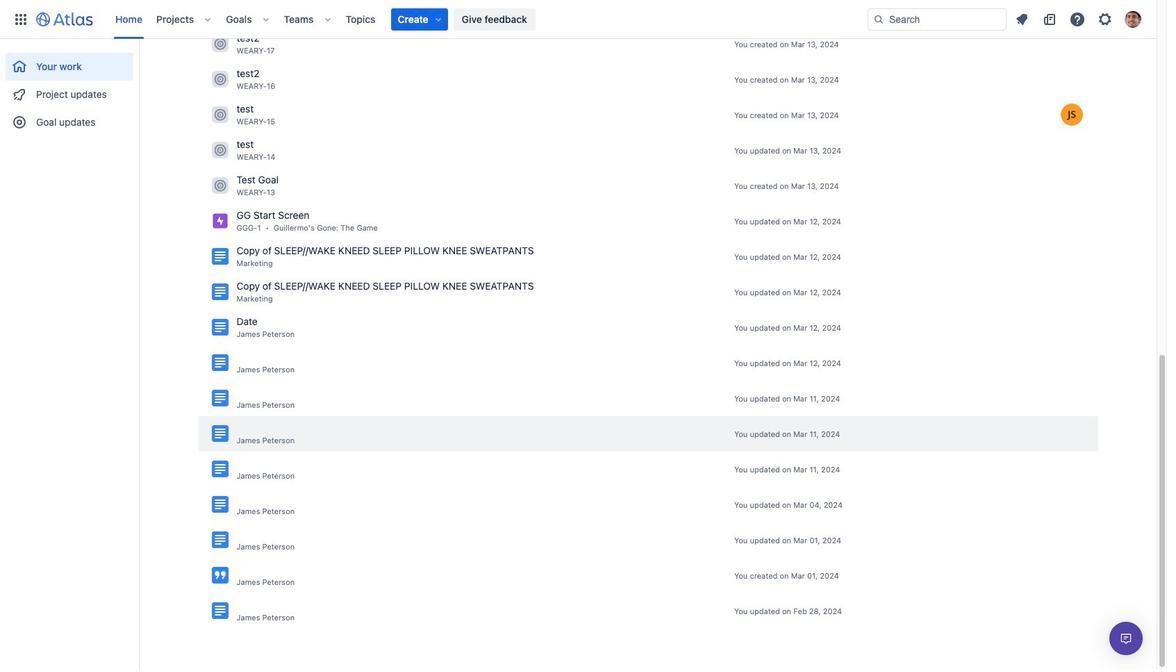 Task type: vqa. For each thing, say whether or not it's contained in the screenshot.
the test image
no



Task type: locate. For each thing, give the bounding box(es) containing it.
account image
[[1125, 11, 1142, 27]]

4 confluence image from the top
[[212, 461, 228, 478]]

2 confluence image from the top
[[212, 284, 228, 300]]

4 confluence image from the top
[[212, 425, 228, 442]]

confluence image
[[212, 248, 228, 265], [212, 284, 228, 300], [212, 355, 228, 371], [212, 425, 228, 442], [212, 496, 228, 513]]

confluence image
[[212, 0, 228, 17], [212, 319, 228, 336], [212, 390, 228, 407], [212, 461, 228, 478], [212, 532, 228, 548], [212, 567, 228, 584], [212, 603, 228, 619]]

Search field
[[868, 8, 1007, 30]]

open intercom messenger image
[[1118, 630, 1135, 647]]

3 confluence image from the top
[[212, 355, 228, 371]]

jira image
[[212, 213, 228, 230]]

townsquare image
[[212, 71, 228, 88], [212, 107, 228, 123], [212, 142, 228, 159], [212, 177, 228, 194]]

3 confluence image from the top
[[212, 390, 228, 407]]

7 confluence image from the top
[[212, 603, 228, 619]]

5 confluence image from the top
[[212, 496, 228, 513]]

switch to... image
[[13, 11, 29, 27]]

banner
[[0, 0, 1157, 39]]

None search field
[[868, 8, 1007, 30]]

6 confluence image from the top
[[212, 567, 228, 584]]

notifications image
[[1014, 11, 1030, 27]]

group
[[6, 39, 133, 140]]



Task type: describe. For each thing, give the bounding box(es) containing it.
help image
[[1069, 11, 1086, 27]]

townsquare image
[[212, 36, 228, 52]]

1 confluence image from the top
[[212, 248, 228, 265]]

1 townsquare image from the top
[[212, 71, 228, 88]]

search image
[[873, 14, 885, 25]]

settings image
[[1097, 11, 1114, 27]]

4 townsquare image from the top
[[212, 177, 228, 194]]

2 townsquare image from the top
[[212, 107, 228, 123]]

2 confluence image from the top
[[212, 319, 228, 336]]

3 townsquare image from the top
[[212, 142, 228, 159]]

5 confluence image from the top
[[212, 532, 228, 548]]

top element
[[8, 0, 868, 39]]

1 confluence image from the top
[[212, 0, 228, 17]]



